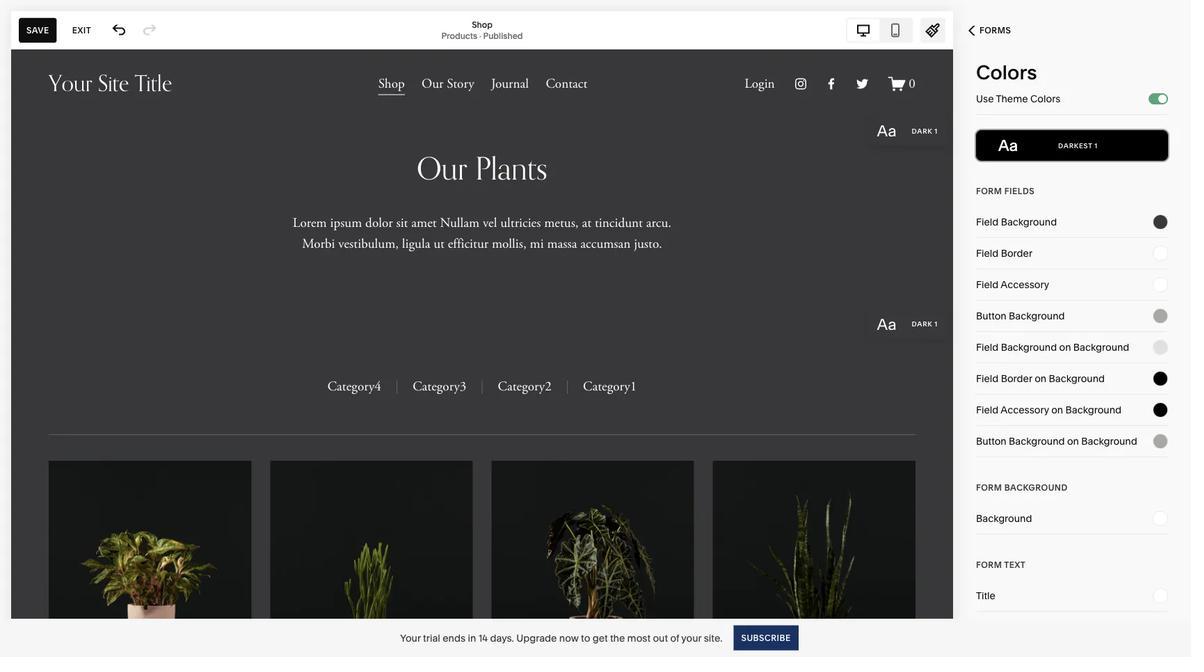Task type: locate. For each thing, give the bounding box(es) containing it.
field up field accessory
[[976, 247, 999, 259]]

border down 'field background' at the right top of the page
[[1001, 247, 1033, 259]]

field inside button
[[976, 216, 999, 228]]

1 button from the top
[[976, 310, 1007, 322]]

shop products · published
[[442, 19, 523, 41]]

form
[[976, 186, 1003, 196], [976, 483, 1003, 493], [976, 560, 1003, 570]]

border up field accessory on background
[[1001, 373, 1033, 385]]

1 field from the top
[[976, 216, 999, 228]]

button for button background
[[976, 310, 1007, 322]]

2 border from the top
[[1001, 373, 1033, 385]]

field down button background
[[976, 341, 999, 353]]

button background on background button
[[976, 426, 1169, 457]]

on up field accessory on background
[[1035, 373, 1047, 385]]

1 border from the top
[[1001, 247, 1033, 259]]

6 field from the top
[[976, 404, 999, 416]]

field accessory on background button
[[976, 395, 1169, 425]]

button up form background
[[976, 435, 1007, 447]]

5 field from the top
[[976, 373, 999, 385]]

button for button background on background
[[976, 435, 1007, 447]]

0 vertical spatial button
[[976, 310, 1007, 322]]

colors right theme at top right
[[1031, 93, 1061, 105]]

upgrade
[[517, 632, 557, 644]]

darkest
[[1059, 141, 1093, 150]]

colors
[[976, 61, 1037, 84], [1031, 93, 1061, 105]]

field inside button
[[976, 279, 999, 291]]

save
[[26, 25, 49, 35]]

form for background
[[976, 483, 1003, 493]]

2 field from the top
[[976, 247, 999, 259]]

to
[[581, 632, 590, 644]]

your
[[400, 632, 421, 644]]

field up field border on the right top of page
[[976, 216, 999, 228]]

background inside 'button'
[[976, 513, 1032, 524]]

of
[[671, 632, 679, 644]]

2 accessory from the top
[[1001, 404, 1049, 416]]

products
[[442, 31, 478, 41]]

use
[[976, 93, 994, 105]]

accessory for field accessory on background
[[1001, 404, 1049, 416]]

button background
[[976, 310, 1065, 322]]

accessory inside button
[[1001, 404, 1049, 416]]

2 form from the top
[[976, 483, 1003, 493]]

2 vertical spatial form
[[976, 560, 1003, 570]]

accessory for field accessory
[[1001, 279, 1050, 291]]

on down field accessory on background button
[[1068, 435, 1079, 447]]

border for field border on background
[[1001, 373, 1033, 385]]

background down field accessory on background button
[[1082, 435, 1138, 447]]

subscribe button
[[734, 625, 799, 650]]

0 vertical spatial border
[[1001, 247, 1033, 259]]

out
[[653, 632, 668, 644]]

field down field border on the right top of page
[[976, 279, 999, 291]]

3 form from the top
[[976, 560, 1003, 570]]

save button
[[19, 18, 57, 43]]

field inside "button"
[[976, 341, 999, 353]]

on
[[1060, 341, 1072, 353], [1035, 373, 1047, 385], [1052, 404, 1064, 416], [1068, 435, 1079, 447]]

1 vertical spatial border
[[1001, 373, 1033, 385]]

accessory up button background
[[1001, 279, 1050, 291]]

colors up theme at top right
[[976, 61, 1037, 84]]

field
[[976, 216, 999, 228], [976, 247, 999, 259], [976, 279, 999, 291], [976, 341, 999, 353], [976, 373, 999, 385], [976, 404, 999, 416]]

title
[[976, 590, 996, 602]]

14
[[479, 632, 488, 644]]

tab list
[[848, 19, 912, 41]]

exit button
[[65, 18, 99, 43]]

on inside "button"
[[1060, 341, 1072, 353]]

now
[[559, 632, 579, 644]]

trial
[[423, 632, 440, 644]]

button background on background
[[976, 435, 1138, 447]]

background
[[1001, 216, 1057, 228], [1009, 310, 1065, 322], [1001, 341, 1057, 353], [1074, 341, 1130, 353], [1049, 373, 1105, 385], [1066, 404, 1122, 416], [1009, 435, 1065, 447], [1082, 435, 1138, 447], [1005, 483, 1068, 493], [976, 513, 1032, 524]]

3 field from the top
[[976, 279, 999, 291]]

form for title
[[976, 560, 1003, 570]]

1 vertical spatial colors
[[1031, 93, 1061, 105]]

1 accessory from the top
[[1001, 279, 1050, 291]]

most
[[628, 632, 651, 644]]

background down fields
[[1001, 216, 1057, 228]]

0 vertical spatial form
[[976, 186, 1003, 196]]

0 vertical spatial accessory
[[1001, 279, 1050, 291]]

on up button background on background
[[1052, 404, 1064, 416]]

accessory inside button
[[1001, 279, 1050, 291]]

on up field border on background button
[[1060, 341, 1072, 353]]

None checkbox
[[1159, 95, 1167, 103]]

fields
[[1005, 186, 1035, 196]]

published
[[483, 31, 523, 41]]

1 vertical spatial accessory
[[1001, 404, 1049, 416]]

field background
[[976, 216, 1057, 228]]

button
[[976, 310, 1007, 322], [976, 435, 1007, 447]]

exit
[[72, 25, 91, 35]]

theme
[[996, 93, 1028, 105]]

border
[[1001, 247, 1033, 259], [1001, 373, 1033, 385]]

1 vertical spatial form
[[976, 483, 1003, 493]]

background down field accessory on background
[[1009, 435, 1065, 447]]

1 form from the top
[[976, 186, 1003, 196]]

4 field from the top
[[976, 341, 999, 353]]

the
[[610, 632, 625, 644]]

1 vertical spatial button
[[976, 435, 1007, 447]]

background down form background
[[976, 513, 1032, 524]]

form for field background
[[976, 186, 1003, 196]]

button down field accessory
[[976, 310, 1007, 322]]

shop
[[472, 19, 493, 30]]

·
[[479, 31, 481, 41]]

accessory
[[1001, 279, 1050, 291], [1001, 404, 1049, 416]]

field down field border on background
[[976, 404, 999, 416]]

text
[[1005, 560, 1026, 570]]

accessory down field border on background
[[1001, 404, 1049, 416]]

field up field accessory on background
[[976, 373, 999, 385]]

background down button background
[[1001, 341, 1057, 353]]

field border on background
[[976, 373, 1105, 385]]

2 button from the top
[[976, 435, 1007, 447]]



Task type: vqa. For each thing, say whether or not it's contained in the screenshot.
the Your
yes



Task type: describe. For each thing, give the bounding box(es) containing it.
form text
[[976, 560, 1026, 570]]

days.
[[490, 632, 514, 644]]

field accessory button
[[976, 269, 1169, 300]]

0 vertical spatial colors
[[976, 61, 1037, 84]]

button background button
[[976, 301, 1169, 331]]

darkest 1
[[1059, 141, 1098, 150]]

field accessory
[[976, 279, 1050, 291]]

field background button
[[976, 207, 1169, 237]]

1
[[1095, 141, 1098, 150]]

field for field border
[[976, 247, 999, 259]]

on for field background on background
[[1060, 341, 1072, 353]]

background up field border on background button
[[1074, 341, 1130, 353]]

field accessory on background
[[976, 404, 1122, 416]]

on for field border on background
[[1035, 373, 1047, 385]]

field background on background
[[976, 341, 1130, 353]]

background inside button
[[1001, 216, 1057, 228]]

on for button background on background
[[1068, 435, 1079, 447]]

background up background 'button'
[[1005, 483, 1068, 493]]

forms
[[980, 25, 1012, 35]]

background up field background on background
[[1009, 310, 1065, 322]]

field border button
[[976, 238, 1169, 269]]

field border
[[976, 247, 1033, 259]]

field border on background button
[[976, 363, 1169, 394]]

background button
[[976, 503, 1169, 534]]

your
[[682, 632, 702, 644]]

subscribe
[[742, 633, 791, 643]]

field for field accessory on background
[[976, 404, 999, 416]]

ends
[[443, 632, 466, 644]]

get
[[593, 632, 608, 644]]

in
[[468, 632, 476, 644]]

form fields
[[976, 186, 1035, 196]]

form background
[[976, 483, 1068, 493]]

field background on background button
[[976, 332, 1169, 363]]

background down field background on background "button"
[[1049, 373, 1105, 385]]

use theme colors
[[976, 93, 1061, 105]]

border for field border
[[1001, 247, 1033, 259]]

your trial ends in 14 days. upgrade now to get the most out of your site.
[[400, 632, 723, 644]]

field for field border on background
[[976, 373, 999, 385]]

site.
[[704, 632, 723, 644]]

field for field background
[[976, 216, 999, 228]]

on for field accessory on background
[[1052, 404, 1064, 416]]

title button
[[976, 580, 1169, 611]]

background down field border on background button
[[1066, 404, 1122, 416]]

field for field background on background
[[976, 341, 999, 353]]

field for field accessory
[[976, 279, 999, 291]]

aa
[[999, 136, 1018, 155]]

forms button
[[954, 15, 1027, 46]]



